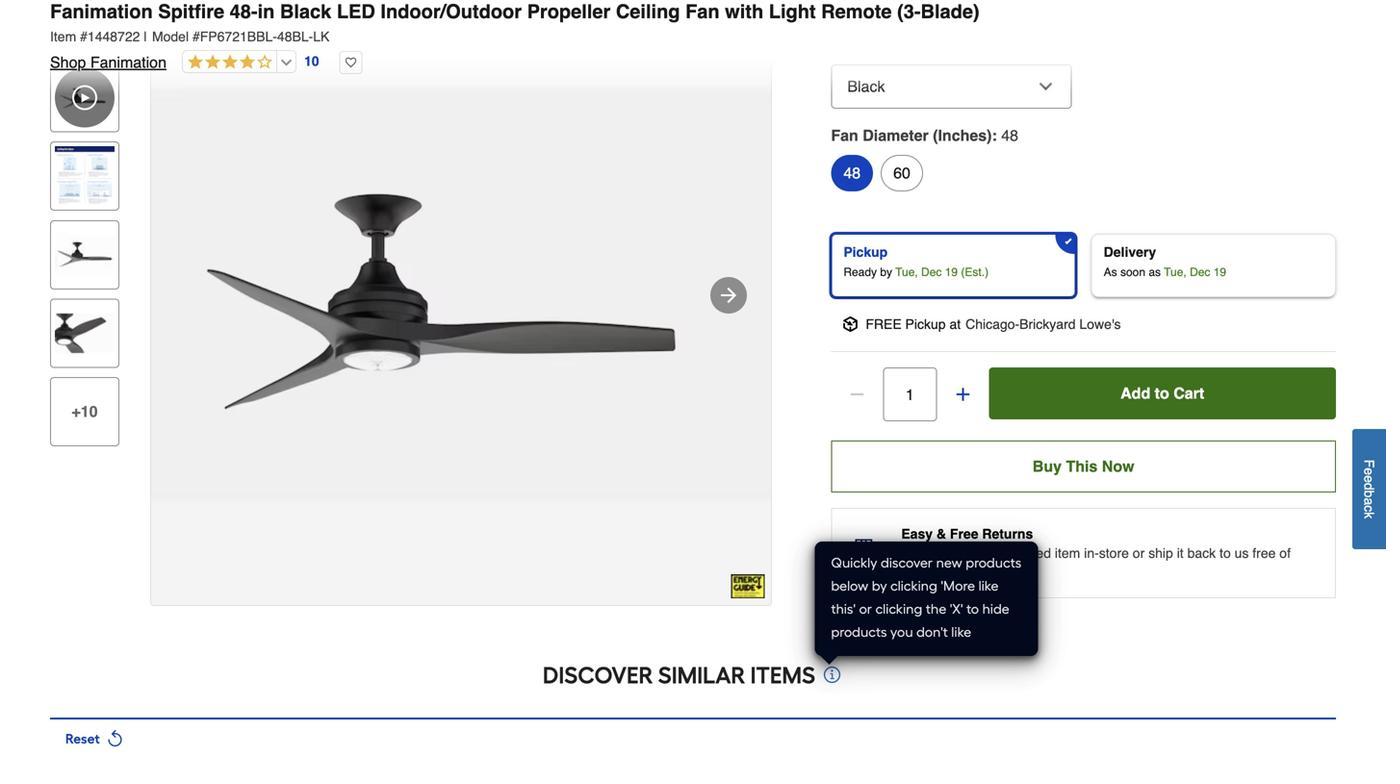 Task type: vqa. For each thing, say whether or not it's contained in the screenshot.
"by"
yes



Task type: locate. For each thing, give the bounding box(es) containing it.
free
[[1253, 546, 1276, 561]]

ship
[[1149, 546, 1174, 561]]

e
[[1362, 468, 1378, 476], [1362, 476, 1378, 483]]

48 right :
[[1002, 127, 1019, 145]]

0 vertical spatial 48
[[1002, 127, 1019, 145]]

hide
[[983, 601, 1010, 618]]

add
[[1121, 385, 1151, 403]]

to right add
[[1155, 385, 1170, 403]]

1 tue, from the left
[[896, 266, 918, 279]]

fanimation up 1448722
[[50, 0, 153, 23]]

ceiling
[[616, 0, 680, 23]]

0 vertical spatial pickup
[[844, 245, 888, 260]]

0 horizontal spatial pickup
[[844, 245, 888, 260]]

like up hide
[[979, 578, 999, 595]]

0 vertical spatial or
[[1133, 546, 1145, 561]]

$648.94 right 'unavailable'
[[978, 4, 1020, 17]]

1 horizontal spatial dec
[[1190, 266, 1211, 279]]

1 horizontal spatial tue,
[[1164, 266, 1187, 279]]

1 vertical spatial fanimation
[[90, 53, 167, 71]]

learn more
[[950, 565, 1019, 581]]

in-
[[1084, 546, 1099, 561]]

1 horizontal spatial products
[[966, 555, 1022, 572]]

0 horizontal spatial dec
[[922, 266, 942, 279]]

'x'
[[950, 601, 964, 618]]

clicking down discover
[[891, 578, 938, 595]]

e up d on the right of page
[[1362, 468, 1378, 476]]

1 vertical spatial like
[[952, 625, 972, 641]]

48bl-
[[277, 29, 313, 44]]

tue, right "ready"
[[896, 266, 918, 279]]

1 vertical spatial to
[[1220, 546, 1231, 561]]

1 horizontal spatial 19
[[1214, 266, 1227, 279]]

discover similar items heading
[[543, 657, 816, 695]]

1 # from the left
[[80, 29, 88, 44]]

lk
[[313, 29, 330, 44]]

19 left (est.)
[[945, 266, 958, 279]]

0 vertical spatial clicking
[[891, 578, 938, 595]]

to left us in the bottom right of the page
[[1220, 546, 1231, 561]]

0 horizontal spatial 19
[[945, 266, 958, 279]]

c
[[1362, 506, 1378, 512]]

now
[[1102, 458, 1135, 476]]

don't
[[917, 625, 948, 641]]

discover
[[543, 662, 653, 690]]

2 vertical spatial to
[[967, 601, 979, 618]]

1 horizontal spatial #
[[193, 29, 200, 44]]

clicking
[[891, 578, 938, 595], [876, 601, 923, 618]]

to
[[1155, 385, 1170, 403], [1220, 546, 1231, 561], [967, 601, 979, 618]]

#
[[80, 29, 88, 44], [193, 29, 200, 44]]

0 vertical spatial to
[[1155, 385, 1170, 403]]

2 # from the left
[[193, 29, 200, 44]]

1 horizontal spatial to
[[1155, 385, 1170, 403]]

0 horizontal spatial like
[[952, 625, 972, 641]]

model
[[152, 29, 189, 44]]

it
[[1177, 546, 1184, 561]]

pickup up "ready"
[[844, 245, 888, 260]]

dec left (est.)
[[922, 266, 942, 279]]

Stepper number input field with increment and decrement buttons number field
[[883, 368, 937, 422]]

fanimation  #fp6721bbl-48bl-lk - thumbnail4 image
[[55, 304, 115, 363]]

or right this'
[[860, 601, 873, 618]]

item
[[50, 29, 76, 44]]

or inside quickly discover new products below by clicking 'more like this' or clicking the 'x' to hide products you don't like
[[860, 601, 873, 618]]

# down spitfire
[[193, 29, 200, 44]]

as
[[1104, 266, 1118, 279]]

fan inside fanimation spitfire 48-in black led indoor/outdoor propeller ceiling fan with light remote (3-blade) item # 1448722 | model # fp6721bbl-48bl-lk
[[686, 0, 720, 23]]

soon
[[1121, 266, 1146, 279]]

fan left diameter
[[831, 127, 859, 145]]

2 horizontal spatial to
[[1220, 546, 1231, 561]]

dec right as
[[1190, 266, 1211, 279]]

(inches)
[[933, 127, 992, 145]]

to inside quickly discover new products below by clicking 'more like this' or clicking the 'x' to hide products you don't like
[[967, 601, 979, 618]]

2 tue, from the left
[[1164, 266, 1187, 279]]

by right "ready"
[[880, 266, 893, 279]]

to inside button
[[1155, 385, 1170, 403]]

1 horizontal spatial like
[[979, 578, 999, 595]]

0 horizontal spatial #
[[80, 29, 88, 44]]

$648.94
[[978, 4, 1020, 17], [841, 6, 883, 19]]

2 e from the top
[[1362, 476, 1378, 483]]

0 vertical spatial fanimation
[[50, 0, 153, 23]]

0 vertical spatial fan
[[686, 0, 720, 23]]

2 19 from the left
[[1214, 266, 1227, 279]]

fanimation  #fp6721bbl-48bl-lk image
[[151, 0, 771, 606]]

1448722
[[88, 29, 140, 44]]

option group
[[824, 226, 1344, 305]]

free pickup at chicago-brickyard lowe's
[[866, 317, 1121, 332]]

by
[[880, 266, 893, 279], [872, 578, 888, 595]]

by right below
[[872, 578, 888, 595]]

1 vertical spatial products
[[832, 625, 887, 641]]

heart outline image
[[339, 51, 363, 74]]

f e e d b a c k button
[[1353, 429, 1387, 550]]

1 vertical spatial 48
[[844, 164, 861, 182]]

dec inside the 'pickup ready by tue, dec 19 (est.)'
[[922, 266, 942, 279]]

fanimation down 1448722
[[90, 53, 167, 71]]

arrow right image
[[717, 284, 741, 307]]

to inside the easy & free returns return your new, unused item in-store or ship it back to us free of charge.
[[1220, 546, 1231, 561]]

(3-
[[898, 0, 921, 23]]

return
[[902, 546, 942, 561]]

cart
[[1174, 385, 1205, 403]]

0 vertical spatial by
[[880, 266, 893, 279]]

discover
[[881, 555, 933, 572]]

fan diameter (inches) : 48
[[831, 127, 1019, 145]]

48
[[1002, 127, 1019, 145], [844, 164, 861, 182]]

1 vertical spatial by
[[872, 578, 888, 595]]

ready
[[844, 266, 877, 279]]

1 vertical spatial or
[[860, 601, 873, 618]]

add to cart
[[1121, 385, 1205, 403]]

0 horizontal spatial to
[[967, 601, 979, 618]]

fp6721bbl-
[[200, 29, 277, 44]]

by inside the 'pickup ready by tue, dec 19 (est.)'
[[880, 266, 893, 279]]

easy
[[902, 527, 933, 542]]

1 19 from the left
[[945, 266, 958, 279]]

1 horizontal spatial $648.94
[[978, 4, 1020, 17]]

of
[[1280, 546, 1291, 561]]

fanimation spitfire 48-in black led indoor/outdoor propeller ceiling fan with light remote (3-blade) item # 1448722 | model # fp6721bbl-48bl-lk
[[50, 0, 980, 44]]

a
[[1362, 498, 1378, 506]]

19 inside the 'pickup ready by tue, dec 19 (est.)'
[[945, 266, 958, 279]]

3.8 stars image
[[183, 54, 272, 72]]

0 horizontal spatial $648.94
[[841, 6, 883, 19]]

19 right as
[[1214, 266, 1227, 279]]

0 horizontal spatial fan
[[686, 0, 720, 23]]

1 e from the top
[[1362, 468, 1378, 476]]

option group containing pickup
[[824, 226, 1344, 305]]

1 dec from the left
[[922, 266, 942, 279]]

pickup image
[[843, 317, 858, 332]]

pickup left 'at'
[[906, 317, 946, 332]]

to right 'x'
[[967, 601, 979, 618]]

delivery
[[1104, 245, 1157, 260]]

tue, inside 'delivery as soon as tue, dec 19'
[[1164, 266, 1187, 279]]

k
[[1362, 512, 1378, 519]]

title image
[[55, 0, 115, 49]]

or
[[1133, 546, 1145, 561], [860, 601, 873, 618]]

fan up item number 1 4 4 8 7 2 2 and model number f p 6 7 2 1 b b l - 4 8 b l - l k element
[[686, 0, 720, 23]]

0 horizontal spatial tue,
[[896, 266, 918, 279]]

like down 'x'
[[952, 625, 972, 641]]

d
[[1362, 483, 1378, 491]]

e up b
[[1362, 476, 1378, 483]]

1 vertical spatial fan
[[831, 127, 859, 145]]

blade)
[[921, 0, 980, 23]]

light
[[769, 0, 816, 23]]

this
[[1066, 458, 1098, 476]]

or inside the easy & free returns return your new, unused item in-store or ship it back to us free of charge.
[[1133, 546, 1145, 561]]

rotate left image
[[104, 728, 126, 750]]

# right the item
[[80, 29, 88, 44]]

10
[[304, 54, 319, 69]]

diameter
[[863, 127, 929, 145]]

new
[[937, 555, 963, 572]]

19
[[945, 266, 958, 279], [1214, 266, 1227, 279]]

1 horizontal spatial or
[[1133, 546, 1145, 561]]

tue, right as
[[1164, 266, 1187, 279]]

48 left 60 at the top of page
[[844, 164, 861, 182]]

quickly discover new products below by clicking 'more like this' or clicking the 'x' to hide products you don't like
[[832, 555, 1022, 641]]

plus image
[[954, 385, 973, 404]]

$648.94 left (3-
[[841, 6, 883, 19]]

1 horizontal spatial pickup
[[906, 317, 946, 332]]

19 inside 'delivery as soon as tue, dec 19'
[[1214, 266, 1227, 279]]

0 horizontal spatial or
[[860, 601, 873, 618]]

you
[[891, 625, 914, 641]]

fan
[[686, 0, 720, 23], [831, 127, 859, 145]]

2 dec from the left
[[1190, 266, 1211, 279]]

or left ship
[[1133, 546, 1145, 561]]

clicking up the you
[[876, 601, 923, 618]]



Task type: describe. For each thing, give the bounding box(es) containing it.
add to cart button
[[989, 368, 1337, 420]]

|
[[144, 29, 147, 44]]

fanimation inside fanimation spitfire 48-in black led indoor/outdoor propeller ceiling fan with light remote (3-blade) item # 1448722 | model # fp6721bbl-48bl-lk
[[50, 0, 153, 23]]

fanimation  #fp6721bbl-48bl-lk - thumbnail2 image
[[55, 147, 115, 206]]

tue, inside the 'pickup ready by tue, dec 19 (est.)'
[[896, 266, 918, 279]]

dec inside 'delivery as soon as tue, dec 19'
[[1190, 266, 1211, 279]]

1 horizontal spatial fan
[[831, 127, 859, 145]]

back
[[1188, 546, 1216, 561]]

quickly
[[832, 555, 878, 572]]

indoor/outdoor
[[381, 0, 522, 23]]

buy
[[1033, 458, 1062, 476]]

easy & free returns return your new, unused item in-store or ship it back to us free of charge.
[[902, 527, 1291, 581]]

'more
[[941, 578, 976, 595]]

brickyard
[[1020, 317, 1076, 332]]

with
[[725, 0, 764, 23]]

new,
[[976, 546, 1004, 561]]

60
[[894, 164, 911, 182]]

store
[[1099, 546, 1129, 561]]

by inside quickly discover new products below by clicking 'more like this' or clicking the 'x' to hide products you don't like
[[872, 578, 888, 595]]

unused
[[1007, 546, 1052, 561]]

energy guide image
[[731, 575, 765, 599]]

led
[[337, 0, 375, 23]]

unavailable
[[901, 4, 961, 17]]

0 horizontal spatial products
[[832, 625, 887, 641]]

at
[[950, 317, 961, 332]]

free
[[866, 317, 902, 332]]

returns
[[983, 527, 1034, 542]]

us
[[1235, 546, 1249, 561]]

1 vertical spatial clicking
[[876, 601, 923, 618]]

spitfire
[[158, 0, 224, 23]]

0 vertical spatial products
[[966, 555, 1022, 572]]

similar
[[658, 662, 746, 690]]

buy this now
[[1033, 458, 1135, 476]]

0 vertical spatial like
[[979, 578, 999, 595]]

learn
[[950, 565, 985, 581]]

as
[[1149, 266, 1161, 279]]

your
[[946, 546, 972, 561]]

delivery as soon as tue, dec 19
[[1104, 245, 1227, 279]]

propeller
[[527, 0, 611, 23]]

remote
[[822, 0, 892, 23]]

b
[[1362, 491, 1378, 498]]

items
[[751, 662, 816, 690]]

discover similar items
[[543, 662, 816, 690]]

1 vertical spatial pickup
[[906, 317, 946, 332]]

charge.
[[902, 565, 947, 581]]

(est.)
[[961, 266, 989, 279]]

in
[[258, 0, 275, 23]]

48-
[[230, 0, 258, 23]]

1 horizontal spatial 48
[[1002, 127, 1019, 145]]

item
[[1055, 546, 1081, 561]]

f
[[1362, 460, 1378, 468]]

item number 1 4 4 8 7 2 2 and model number f p 6 7 2 1 b b l - 4 8 b l - l k element
[[50, 27, 1337, 46]]

free
[[950, 527, 979, 542]]

pickup ready by tue, dec 19 (est.)
[[844, 245, 989, 279]]

learn more link
[[950, 563, 1019, 583]]

shop
[[50, 53, 86, 71]]

pickup inside the 'pickup ready by tue, dec 19 (est.)'
[[844, 245, 888, 260]]

the
[[926, 601, 947, 618]]

minus image
[[848, 385, 867, 404]]

more
[[989, 565, 1019, 581]]

lowe's
[[1080, 317, 1121, 332]]

0 horizontal spatial 48
[[844, 164, 861, 182]]

buy this now button
[[831, 441, 1337, 493]]

fanimation  #fp6721bbl-48bl-lk - thumbnail3 image
[[55, 225, 115, 285]]

below
[[832, 578, 869, 595]]

this'
[[832, 601, 856, 618]]

shop fanimation
[[50, 53, 167, 71]]

+10
[[72, 403, 98, 421]]

reset
[[65, 731, 100, 748]]

+10 button
[[50, 378, 119, 447]]

chicago-
[[966, 317, 1020, 332]]

black
[[280, 0, 332, 23]]

&
[[937, 527, 947, 542]]

info outlined image
[[821, 664, 844, 687]]

:
[[992, 127, 997, 145]]



